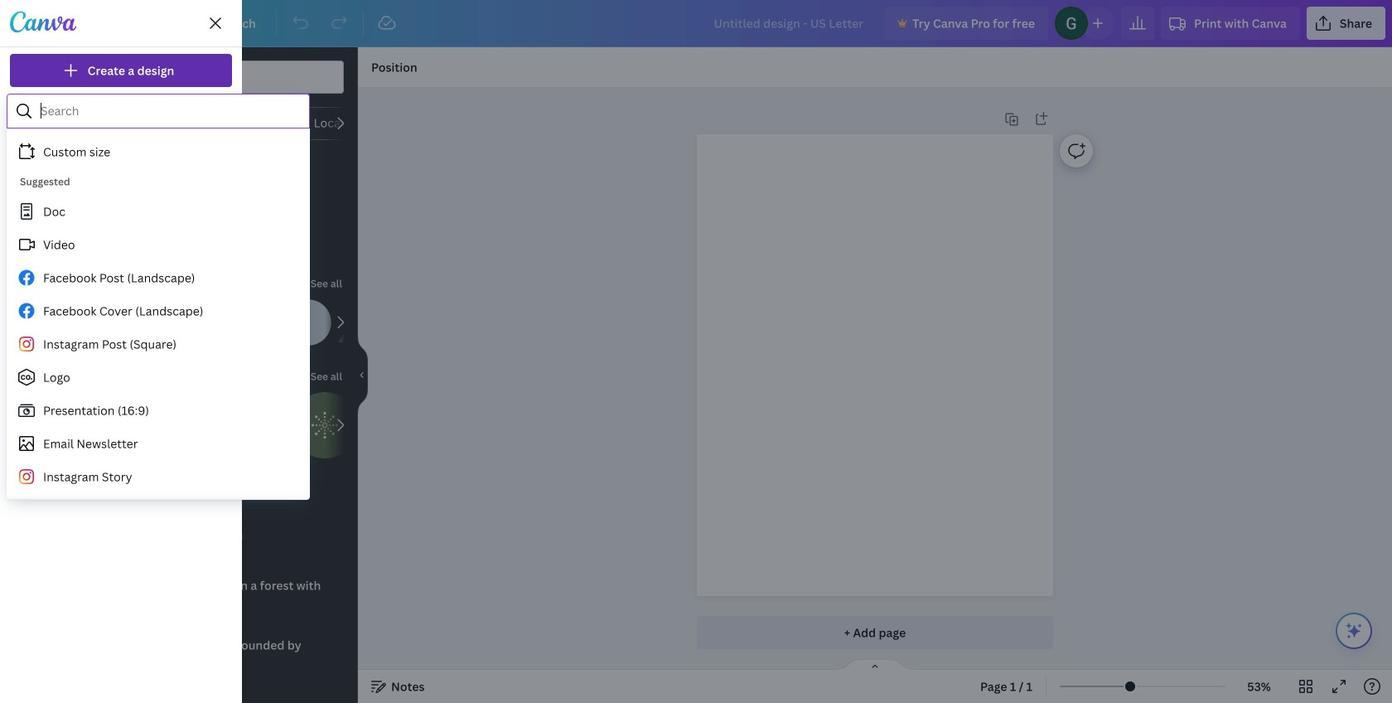 Task type: locate. For each thing, give the bounding box(es) containing it.
show pages image
[[836, 658, 915, 672]]

group
[[73, 392, 139, 459], [146, 392, 212, 459]]

add this line to the canvas image
[[179, 299, 226, 346]]

rounded square image
[[126, 299, 172, 346]]

0 horizontal spatial group
[[73, 392, 139, 459]]

Design title text field
[[701, 7, 879, 40]]

1 group from the left
[[73, 392, 139, 459]]

list
[[10, 140, 232, 408]]

triangle up image
[[338, 299, 385, 346]]

Search elements search field
[[106, 61, 311, 93]]

side panel tab list
[[0, 47, 60, 703]]

modern minimal sticker image
[[292, 392, 358, 459]]

1 horizontal spatial group
[[146, 392, 212, 459]]



Task type: describe. For each thing, give the bounding box(es) containing it.
minimal sleek utilitarian pinwheel image
[[73, 187, 139, 253]]

Search search field
[[41, 95, 298, 127]]

2 group from the left
[[146, 392, 212, 459]]

square image
[[73, 299, 119, 346]]

white circle shape image
[[285, 299, 332, 346]]

main menu bar
[[0, 0, 1393, 47]]

hide image
[[357, 335, 368, 415]]

canva assistant image
[[1345, 621, 1365, 641]]



Task type: vqa. For each thing, say whether or not it's contained in the screenshot.
TRY CANVA PRO button
no



